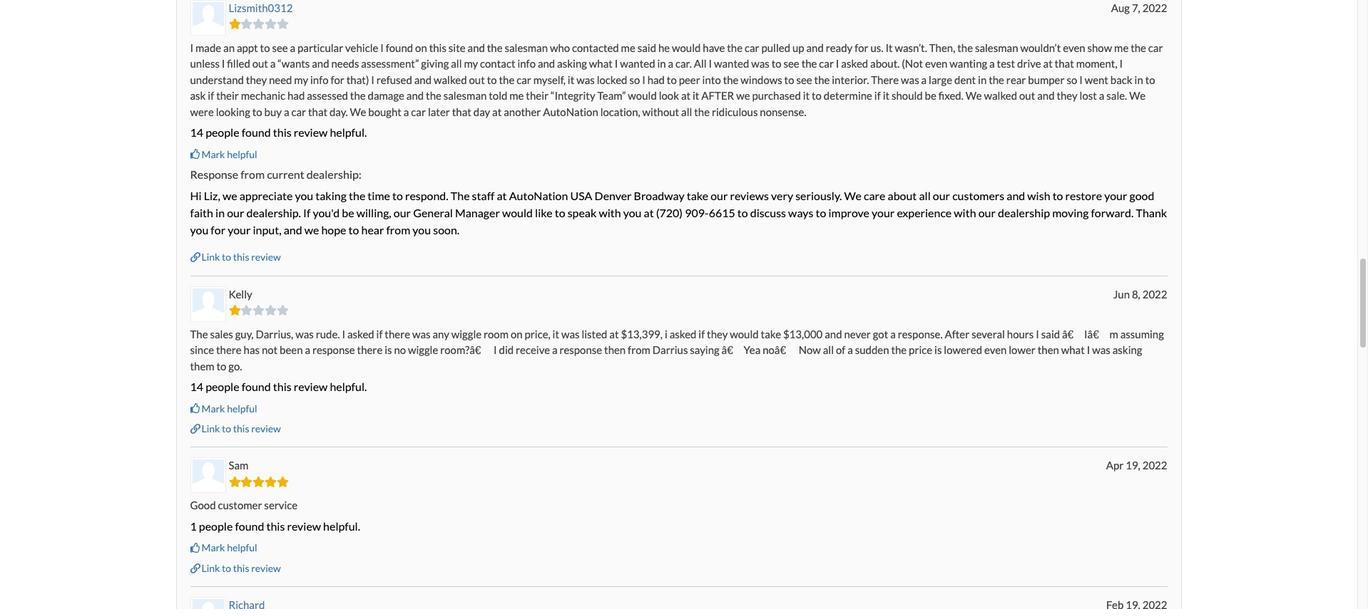 Task type: locate. For each thing, give the bounding box(es) containing it.
would up car.
[[672, 41, 701, 54]]

link image for 1
[[190, 564, 200, 574]]

was down âiâm
[[1092, 344, 1111, 357]]

1 horizontal spatial be
[[925, 89, 937, 102]]

1 horizontal spatial on
[[511, 328, 523, 341]]

mark for good customer service
[[202, 542, 225, 555]]

large
[[929, 73, 953, 86]]

wiggle up room?â
[[451, 328, 482, 341]]

2 vertical spatial see
[[796, 73, 812, 86]]

0 vertical spatial mark helpful button
[[190, 147, 257, 162]]

1 vertical spatial people
[[206, 380, 239, 394]]

2 horizontal spatial we
[[736, 89, 750, 102]]

to right like
[[555, 206, 565, 219]]

discuss
[[750, 206, 786, 219]]

said inside i made an appt to see a particular vehicle i found on this site and the salesman who contacted me said he would have the car pulled up and ready for us. it wasn't. then, the salesman wouldn't even show me the car unless i filled out a "wants and needs assessment" giving all my contact info and asking what i wanted in a car. all i wanted was to see the car i asked about. (not even wanting a test drive at that moment, i understand they need my info for that) i refused and walked out to the car myself, it was locked so i had to peer into the windows to see the interior. there was a large dent in the rear bumper so i went back in to ask if their mechanic had assessed the damage and the salesman told me their "integrity team" would look at it after we purchased it to determine if it should be fixed. we walked out and they lost a sale. we were looking to buy a car that day. we bought a car later that day at another autonation location, without all the ridiculous nonsense.
[[638, 41, 656, 54]]

0 horizontal spatial for
[[211, 223, 226, 237]]

that
[[1055, 57, 1074, 70], [308, 105, 328, 118], [452, 105, 471, 118]]

ready
[[826, 41, 853, 54]]

their down "myself," in the left of the page
[[526, 89, 549, 102]]

0 horizontal spatial be
[[342, 206, 354, 219]]

1 14 people found this review helpful. from the top
[[190, 126, 367, 139]]

1 horizontal spatial walked
[[984, 89, 1017, 102]]

to down "seriously."
[[816, 206, 826, 219]]

i down ready
[[836, 57, 839, 70]]

this down 1 people found this review helpful.
[[233, 563, 249, 575]]

link image up sam image
[[190, 424, 200, 434]]

liz,
[[204, 189, 220, 202]]

0 vertical spatial your
[[1104, 189, 1127, 202]]

link to this review button
[[190, 250, 281, 265], [190, 422, 281, 437], [190, 562, 281, 576]]

0 vertical spatial my
[[464, 57, 478, 70]]

into
[[702, 73, 721, 86]]

0 vertical spatial 14 people found this review helpful.
[[190, 126, 367, 139]]

1 vertical spatial what
[[1061, 344, 1085, 357]]

1 horizontal spatial out
[[469, 73, 485, 86]]

1 vertical spatial mark helpful button
[[190, 402, 257, 416]]

link up richard icon
[[202, 563, 220, 575]]

1 then from the left
[[604, 344, 626, 357]]

1 horizontal spatial so
[[1067, 73, 1077, 86]]

autonation up like
[[509, 189, 568, 202]]

1 vertical spatial said
[[1041, 328, 1060, 341]]

1 vertical spatial mark
[[202, 403, 225, 415]]

0 horizontal spatial so
[[630, 73, 640, 86]]

1 wanted from the left
[[620, 57, 655, 70]]

staff
[[472, 189, 495, 202]]

seriously.
[[796, 189, 842, 202]]

assuming
[[1121, 328, 1164, 341]]

lizsmith0312 link
[[229, 1, 293, 14]]

8,
[[1132, 288, 1141, 301]]

in right dent at top
[[978, 73, 987, 86]]

3 mark helpful button from the top
[[190, 542, 257, 556]]

link image
[[190, 252, 200, 262], [190, 424, 200, 434], [190, 564, 200, 574]]

3 mark from the top
[[202, 542, 225, 555]]

1 mark helpful from the top
[[202, 148, 257, 160]]

in
[[657, 57, 666, 70], [978, 73, 987, 86], [1135, 73, 1143, 86], [215, 206, 225, 219]]

said
[[638, 41, 656, 54], [1041, 328, 1060, 341]]

link down the faith in the left top of the page
[[202, 251, 220, 263]]

wouldn't
[[1020, 41, 1061, 54]]

i
[[665, 328, 668, 341]]

$13,000
[[783, 328, 823, 341]]

did
[[499, 344, 514, 357]]

what down âiâm
[[1061, 344, 1085, 357]]

0 vertical spatial on
[[415, 41, 427, 54]]

helpful for unless
[[227, 148, 257, 160]]

1 vertical spatial autonation
[[509, 189, 568, 202]]

1 vertical spatial had
[[287, 89, 305, 102]]

what inside i made an appt to see a particular vehicle i found on this site and the salesman who contacted me said he would have the car pulled up and ready for us. it wasn't. then, the salesman wouldn't even show me the car unless i filled out a "wants and needs assessment" giving all my contact info and asking what i wanted in a car. all i wanted was to see the car i asked about. (not even wanting a test drive at that moment, i understand they need my info for that) i refused and walked out to the car myself, it was locked so i had to peer into the windows to see the interior. there was a large dent in the rear bumper so i went back in to ask if their mechanic had assessed the damage and the salesman told me their "integrity team" would look at it after we purchased it to determine if it should be fixed. we walked out and they lost a sale. we were looking to buy a car that day. we bought a car later that day at another autonation location, without all the ridiculous nonsense.
[[589, 57, 613, 70]]

0 horizontal spatial with
[[599, 206, 621, 219]]

a left car.
[[668, 57, 674, 70]]

2 with from the left
[[954, 206, 976, 219]]

$13,399,
[[621, 328, 663, 341]]

2 vertical spatial from
[[628, 344, 651, 357]]

i left the went
[[1080, 73, 1083, 86]]

input,
[[253, 223, 282, 237]]

apr 19, 2022
[[1106, 460, 1168, 473]]

1 horizontal spatial asking
[[1113, 344, 1143, 357]]

day
[[474, 105, 490, 118]]

contacted
[[572, 41, 619, 54]]

at
[[1043, 57, 1053, 70], [681, 89, 691, 102], [492, 105, 502, 118], [497, 189, 507, 202], [644, 206, 654, 219], [610, 328, 619, 341]]

1 horizontal spatial wanted
[[714, 57, 749, 70]]

asked
[[841, 57, 868, 70], [347, 328, 374, 341], [670, 328, 697, 341]]

without
[[643, 105, 679, 118]]

to up kelly
[[222, 251, 231, 263]]

to right back
[[1146, 73, 1155, 86]]

0 horizontal spatial is
[[385, 344, 392, 357]]

1 vertical spatial helpful.
[[330, 380, 367, 394]]

2 mark helpful from the top
[[202, 403, 257, 415]]

2 wanted from the left
[[714, 57, 749, 70]]

mechanic
[[241, 89, 285, 102]]

sales
[[210, 328, 233, 341]]

0 vertical spatial had
[[648, 73, 665, 86]]

and
[[468, 41, 485, 54], [806, 41, 824, 54], [312, 57, 329, 70], [538, 57, 555, 70], [414, 73, 432, 86], [407, 89, 424, 102], [1037, 89, 1055, 102], [1007, 189, 1025, 202], [284, 223, 302, 237], [825, 328, 842, 341]]

walked down 'rear'
[[984, 89, 1017, 102]]

2 link to this review from the top
[[202, 423, 281, 435]]

they up mechanic at top left
[[246, 73, 267, 86]]

1 vertical spatial out
[[469, 73, 485, 86]]

show
[[1088, 41, 1112, 54]]

in inside hi liz, we appreciate you taking the time to respond. the staff at autonation usa denver broadway take our reviews very seriously. we care about all our customers and wish to restore your good faith in our dealership. if you'd be willing, our general manager would like to speak with you at (720) 909-6615 to discuss ways to improve your experience with our dealership moving forward. thank you for your input, and we hope to hear from you soon.
[[215, 206, 225, 219]]

1 vertical spatial wiggle
[[408, 344, 438, 357]]

wanting
[[950, 57, 988, 70]]

they
[[246, 73, 267, 86], [1057, 89, 1078, 102], [707, 328, 728, 341]]

would left like
[[502, 206, 533, 219]]

1 horizontal spatial take
[[761, 328, 781, 341]]

would up the without at the left top of the page
[[628, 89, 657, 102]]

us.
[[871, 41, 884, 54]]

2 vertical spatial link
[[202, 563, 220, 575]]

so right locked
[[630, 73, 640, 86]]

2 horizontal spatial salesman
[[975, 41, 1018, 54]]

1 vertical spatial link
[[202, 423, 220, 435]]

asking down who
[[557, 57, 587, 70]]

people
[[206, 126, 239, 139], [206, 380, 239, 394], [199, 520, 233, 534]]

go.
[[229, 360, 242, 373]]

the inside the sales guy, darrius, was rude. i asked if there   was any wiggle room on price, it was listed at   $13,399, i asked if they would take $13,000 and   never got a response. after several hours i said   âiâm assuming since there has not been a   response there is no wiggle room?â i did receive a   response then from darrius saying âyea noâ now   all of a sudden the price is lowered even lower   then what i was asking them to go.
[[190, 328, 208, 341]]

1 mark from the top
[[202, 148, 225, 160]]

a right been
[[305, 344, 310, 357]]

star image up an
[[229, 19, 241, 29]]

the inside hi liz, we appreciate you taking the time to respond. the staff at autonation usa denver broadway take our reviews very seriously. we care about all our customers and wish to restore your good faith in our dealership. if you'd be willing, our general manager would like to speak with you at (720) 909-6615 to discuss ways to improve your experience with our dealership moving forward. thank you for your input, and we hope to hear from you soon.
[[349, 189, 365, 202]]

been
[[280, 344, 303, 357]]

in right the faith in the left top of the page
[[215, 206, 225, 219]]

mark helpful
[[202, 148, 257, 160], [202, 403, 257, 415], [202, 542, 257, 555]]

0 vertical spatial walked
[[434, 73, 467, 86]]

0 horizontal spatial response
[[312, 344, 355, 357]]

our up 6615
[[711, 189, 728, 202]]

1 vertical spatial on
[[511, 328, 523, 341]]

had up look
[[648, 73, 665, 86]]

take up 909-
[[687, 189, 708, 202]]

asking down assuming
[[1113, 344, 1143, 357]]

for left us.
[[855, 41, 869, 54]]

and inside the sales guy, darrius, was rude. i asked if there   was any wiggle room on price, it was listed at   $13,399, i asked if they would take $13,000 and   never got a response. after several hours i said   âiâm assuming since there has not been a   response there is no wiggle room?â i did receive a   response then from darrius saying âyea noâ now   all of a sudden the price is lowered even lower   then what i was asking them to go.
[[825, 328, 842, 341]]

1 vertical spatial asking
[[1113, 344, 1143, 357]]

out down contact
[[469, 73, 485, 86]]

bumper
[[1028, 73, 1065, 86]]

all left of
[[823, 344, 834, 357]]

to inside the sales guy, darrius, was rude. i asked if there   was any wiggle room on price, it was listed at   $13,399, i asked if they would take $13,000 and   never got a response. after several hours i said   âiâm assuming since there has not been a   response there is no wiggle room?â i did receive a   response then from darrius saying âyea noâ now   all of a sudden the price is lowered even lower   then what i was asking them to go.
[[217, 360, 226, 373]]

mark helpful for i made an appt to see a particular vehicle i found on this site and the salesman who contacted me said he would have the car pulled up and ready for us. it wasn't. then, the salesman wouldn't even show me the car unless i filled out a "wants and needs assessment" giving all my contact info and asking what i wanted in a car. all i wanted was to see the car i asked about. (not even wanting a test drive at that moment, i understand they need my info for that) i refused and walked out to the car myself, it was locked so i had to peer into the windows to see the interior. there was a large dent in the rear bumper so i went back in to ask if their mechanic had assessed the damage and the salesman told me their "integrity team" would look at it after we purchased it to determine if it should be fixed. we walked out and they lost a sale. we were looking to buy a car that day. we bought a car later that day at another autonation location, without all the ridiculous nonsense.
[[202, 148, 257, 160]]

info up "myself," in the left of the page
[[518, 57, 536, 70]]

3 2022 from the top
[[1143, 460, 1168, 473]]

2 vertical spatial mark helpful
[[202, 542, 257, 555]]

salesman
[[505, 41, 548, 54], [975, 41, 1018, 54], [444, 89, 487, 102]]

response
[[190, 167, 238, 181]]

âiâm
[[1062, 328, 1119, 341]]

mark helpful down go.
[[202, 403, 257, 415]]

we inside i made an appt to see a particular vehicle i found on this site and the salesman who contacted me said he would have the car pulled up and ready for us. it wasn't. then, the salesman wouldn't even show me the car unless i filled out a "wants and needs assessment" giving all my contact info and asking what i wanted in a car. all i wanted was to see the car i asked about. (not even wanting a test drive at that moment, i understand they need my info for that) i refused and walked out to the car myself, it was locked so i had to peer into the windows to see the interior. there was a large dent in the rear bumper so i went back in to ask if their mechanic had assessed the damage and the salesman told me their "integrity team" would look at it after we purchased it to determine if it should be fixed. we walked out and they lost a sale. we were looking to buy a car that day. we bought a car later that day at another autonation location, without all the ridiculous nonsense.
[[736, 89, 750, 102]]

1 vertical spatial helpful
[[227, 403, 257, 415]]

is right price
[[935, 344, 942, 357]]

the left staff
[[451, 189, 470, 202]]

1 vertical spatial thumbs up image
[[190, 404, 200, 414]]

that up bumper at top right
[[1055, 57, 1074, 70]]

if right rude.
[[376, 328, 383, 341]]

from down $13,399,
[[628, 344, 651, 357]]

on inside i made an appt to see a particular vehicle i found on this site and the salesman who contacted me said he would have the car pulled up and ready for us. it wasn't. then, the salesman wouldn't even show me the car unless i filled out a "wants and needs assessment" giving all my contact info and asking what i wanted in a car. all i wanted was to see the car i asked about. (not even wanting a test drive at that moment, i understand they need my info for that) i refused and walked out to the car myself, it was locked so i had to peer into the windows to see the interior. there was a large dent in the rear bumper so i went back in to ask if their mechanic had assessed the damage and the salesman told me their "integrity team" would look at it after we purchased it to determine if it should be fixed. we walked out and they lost a sale. we were looking to buy a car that day. we bought a car later that day at another autonation location, without all the ridiculous nonsense.
[[415, 41, 427, 54]]

2 vertical spatial link to this review button
[[190, 562, 281, 576]]

link to this review button for 14
[[190, 422, 281, 437]]

0 vertical spatial link to this review button
[[190, 250, 281, 265]]

0 vertical spatial helpful.
[[330, 126, 367, 139]]

1 link to this review button from the top
[[190, 250, 281, 265]]

found down go.
[[242, 380, 271, 394]]

1 horizontal spatial with
[[954, 206, 976, 219]]

helpful down go.
[[227, 403, 257, 415]]

contact
[[480, 57, 515, 70]]

link to this review button up 'sam'
[[190, 422, 281, 437]]

all inside hi liz, we appreciate you taking the time to respond. the staff at autonation usa denver broadway take our reviews very seriously. we care about all our customers and wish to restore your good faith in our dealership. if you'd be willing, our general manager would like to speak with you at (720) 909-6615 to discuss ways to improve your experience with our dealership moving forward. thank you for your input, and we hope to hear from you soon.
[[919, 189, 931, 202]]

0 horizontal spatial info
[[310, 73, 329, 86]]

our down customers
[[979, 206, 996, 219]]

0 horizontal spatial then
[[604, 344, 626, 357]]

2 link from the top
[[202, 423, 220, 435]]

asking inside the sales guy, darrius, was rude. i asked if there   was any wiggle room on price, it was listed at   $13,399, i asked if they would take $13,000 and   never got a response. after several hours i said   âiâm assuming since there has not been a   response there is no wiggle room?â i did receive a   response then from darrius saying âyea noâ now   all of a sudden the price is lowered even lower   then what i was asking them to go.
[[1113, 344, 1143, 357]]

1 is from the left
[[385, 344, 392, 357]]

guy,
[[235, 328, 254, 341]]

thumbs up image
[[190, 149, 200, 159], [190, 404, 200, 414]]

my
[[464, 57, 478, 70], [294, 73, 308, 86]]

1 horizontal spatial asked
[[670, 328, 697, 341]]

up
[[793, 41, 804, 54]]

1 vertical spatial for
[[331, 73, 344, 86]]

vehicle
[[345, 41, 378, 54]]

there up go.
[[216, 344, 242, 357]]

2 14 people found this review helpful. from the top
[[190, 380, 367, 394]]

0 vertical spatial the
[[451, 189, 470, 202]]

1 vertical spatial your
[[872, 206, 895, 219]]

2 horizontal spatial out
[[1019, 89, 1035, 102]]

all inside the sales guy, darrius, was rude. i asked if there   was any wiggle room on price, it was listed at   $13,399, i asked if they would take $13,000 and   never got a response. after several hours i said   âiâm assuming since there has not been a   response there is no wiggle room?â i did receive a   response then from darrius saying âyea noâ now   all of a sudden the price is lowered even lower   then what i was asking them to go.
[[823, 344, 834, 357]]

lost
[[1080, 89, 1097, 102]]

said left he
[[638, 41, 656, 54]]

1 vertical spatial we
[[223, 189, 237, 202]]

then
[[604, 344, 626, 357], [1038, 344, 1059, 357]]

me right contacted
[[621, 41, 636, 54]]

wanted
[[620, 57, 655, 70], [714, 57, 749, 70]]

that down the assessed at left top
[[308, 105, 328, 118]]

1 helpful from the top
[[227, 148, 257, 160]]

star image down lizsmith0312
[[265, 19, 277, 29]]

nonsense.
[[760, 105, 807, 118]]

asked right rude.
[[347, 328, 374, 341]]

star image
[[241, 19, 253, 29], [253, 19, 265, 29], [277, 19, 289, 29], [241, 305, 253, 316], [277, 305, 289, 316], [229, 477, 241, 488], [241, 477, 253, 488], [253, 477, 265, 488], [277, 477, 289, 488]]

is
[[385, 344, 392, 357], [935, 344, 942, 357]]

i
[[190, 41, 193, 54], [380, 41, 384, 54], [222, 57, 225, 70], [615, 57, 618, 70], [709, 57, 712, 70], [836, 57, 839, 70], [1120, 57, 1123, 70], [371, 73, 374, 86], [642, 73, 645, 86], [1080, 73, 1083, 86], [342, 328, 345, 341], [1036, 328, 1039, 341], [494, 344, 497, 357], [1087, 344, 1090, 357]]

1 horizontal spatial their
[[526, 89, 549, 102]]

the left price
[[891, 344, 907, 357]]

said inside the sales guy, darrius, was rude. i asked if there   was any wiggle room on price, it was listed at   $13,399, i asked if they would take $13,000 and   never got a response. after several hours i said   âiâm assuming since there has not been a   response there is no wiggle room?â i did receive a   response then from darrius saying âyea noâ now   all of a sudden the price is lowered even lower   then what i was asking them to go.
[[1041, 328, 1060, 341]]

2 horizontal spatial from
[[628, 344, 651, 357]]

1 vertical spatial link to this review
[[202, 423, 281, 435]]

a up need
[[270, 57, 276, 70]]

0 horizontal spatial even
[[925, 57, 948, 70]]

0 vertical spatial out
[[252, 57, 268, 70]]

sam image
[[192, 460, 224, 492]]

customers
[[953, 189, 1005, 202]]

myself,
[[533, 73, 566, 86]]

car down aug 7, 2022
[[1148, 41, 1163, 54]]

there left no
[[357, 344, 383, 357]]

1 horizontal spatial response
[[560, 344, 602, 357]]

ask
[[190, 89, 206, 102]]

all
[[451, 57, 462, 70], [681, 105, 692, 118], [919, 189, 931, 202], [823, 344, 834, 357]]

3 link from the top
[[202, 563, 220, 575]]

2022 for apr 19, 2022
[[1143, 460, 1168, 473]]

apr
[[1106, 460, 1124, 473]]

from right 'hear'
[[386, 223, 410, 237]]

1 vertical spatial my
[[294, 73, 308, 86]]

since
[[190, 344, 214, 357]]

richard image
[[192, 600, 224, 610]]

asking
[[557, 57, 587, 70], [1113, 344, 1143, 357]]

0 horizontal spatial had
[[287, 89, 305, 102]]

at down peer
[[681, 89, 691, 102]]

a left test at the top of the page
[[990, 57, 995, 70]]

mark for i made an appt to see a particular vehicle i found on this site and the salesman who contacted me said he would have the car pulled up and ready for us. it wasn't. then, the salesman wouldn't even show me the car unless i filled out a "wants and needs assessment" giving all my contact info and asking what i wanted in a car. all i wanted was to see the car i asked about. (not even wanting a test drive at that moment, i understand they need my info for that) i refused and walked out to the car myself, it was locked so i had to peer into the windows to see the interior. there was a large dent in the rear bumper so i went back in to ask if their mechanic had assessed the damage and the salesman told me their "integrity team" would look at it after we purchased it to determine if it should be fixed. we walked out and they lost a sale. we were looking to buy a car that day. we bought a car later that day at another autonation location, without all the ridiculous nonsense.
[[202, 148, 225, 160]]

2 helpful from the top
[[227, 403, 257, 415]]

was
[[751, 57, 770, 70], [577, 73, 595, 86], [901, 73, 919, 86], [295, 328, 314, 341], [412, 328, 431, 341], [561, 328, 580, 341], [1092, 344, 1111, 357]]

2 vertical spatial helpful
[[227, 542, 257, 555]]

pulled
[[762, 41, 791, 54]]

take inside hi liz, we appreciate you taking the time to respond. the staff at autonation usa denver broadway take our reviews very seriously. we care about all our customers and wish to restore your good faith in our dealership. if you'd be willing, our general manager would like to speak with you at (720) 909-6615 to discuss ways to improve your experience with our dealership moving forward. thank you for your input, and we hope to hear from you soon.
[[687, 189, 708, 202]]

autonation down "integrity
[[543, 105, 598, 118]]

1 horizontal spatial had
[[648, 73, 665, 86]]

2 mark from the top
[[202, 403, 225, 415]]

if
[[208, 89, 214, 102], [875, 89, 881, 102], [376, 328, 383, 341], [699, 328, 705, 341]]

helpful down 1 people found this review helpful.
[[227, 542, 257, 555]]

car.
[[676, 57, 692, 70]]

3 mark helpful from the top
[[202, 542, 257, 555]]

1 so from the left
[[630, 73, 640, 86]]

they left lost at the right top of page
[[1057, 89, 1078, 102]]

3 link to this review button from the top
[[190, 562, 281, 576]]

2 link to this review button from the top
[[190, 422, 281, 437]]

a
[[290, 41, 295, 54], [270, 57, 276, 70], [668, 57, 674, 70], [990, 57, 995, 70], [921, 73, 927, 86], [1099, 89, 1105, 102], [284, 105, 289, 118], [404, 105, 409, 118], [891, 328, 896, 341], [305, 344, 310, 357], [552, 344, 558, 357], [848, 344, 853, 357]]

2 horizontal spatial even
[[1063, 41, 1086, 54]]

and down dealership.
[[284, 223, 302, 237]]

2 vertical spatial for
[[211, 223, 226, 237]]

0 vertical spatial 2022
[[1143, 1, 1168, 14]]

day.
[[330, 105, 348, 118]]

people for the sales guy, darrius, was rude. i asked if there   was any wiggle room on price, it was listed at   $13,399, i asked if they would take $13,000 and   never got a response. after several hours i said   âiâm assuming since there has not been a   response there is no wiggle room?â i did receive a   response then from darrius saying âyea noâ now   all of a sudden the price is lowered even lower   then what i was asking them to go.
[[206, 380, 239, 394]]

2 2022 from the top
[[1143, 288, 1168, 301]]

car left later
[[411, 105, 426, 118]]

0 horizontal spatial me
[[510, 89, 524, 102]]

2 14 from the top
[[190, 380, 203, 394]]

the right have
[[727, 41, 743, 54]]

2 vertical spatial 2022
[[1143, 460, 1168, 473]]

link for 1
[[202, 563, 220, 575]]

was up windows
[[751, 57, 770, 70]]

it
[[568, 73, 574, 86], [693, 89, 700, 102], [803, 89, 810, 102], [883, 89, 890, 102], [553, 328, 559, 341]]

this up kelly
[[233, 251, 249, 263]]

out down appt on the top of the page
[[252, 57, 268, 70]]

1 link to this review from the top
[[202, 251, 281, 263]]

0 horizontal spatial take
[[687, 189, 708, 202]]

0 horizontal spatial asked
[[347, 328, 374, 341]]

wasn't.
[[895, 41, 927, 54]]

3 link to this review from the top
[[202, 563, 281, 575]]

2 vertical spatial mark helpful button
[[190, 542, 257, 556]]

from
[[241, 167, 265, 181], [386, 223, 410, 237], [628, 344, 651, 357]]

in right back
[[1135, 73, 1143, 86]]

1 horizontal spatial is
[[935, 344, 942, 357]]

the up wanting on the top
[[958, 41, 973, 54]]

improve
[[829, 206, 870, 219]]

aug 7, 2022
[[1111, 1, 1168, 14]]

1 horizontal spatial your
[[872, 206, 895, 219]]

on inside the sales guy, darrius, was rude. i asked if there   was any wiggle room on price, it was listed at   $13,399, i asked if they would take $13,000 and   never got a response. after several hours i said   âiâm assuming since there has not been a   response there is no wiggle room?â i did receive a   response then from darrius saying âyea noâ now   all of a sudden the price is lowered even lower   then what i was asking them to go.
[[511, 328, 523, 341]]

0 horizontal spatial that
[[308, 105, 328, 118]]

2 vertical spatial we
[[304, 223, 319, 237]]

link up sam image
[[202, 423, 220, 435]]

and up dealership
[[1007, 189, 1025, 202]]

1 vertical spatial 14
[[190, 380, 203, 394]]

with down denver
[[599, 206, 621, 219]]

1 vertical spatial 14 people found this review helpful.
[[190, 380, 367, 394]]

1 with from the left
[[599, 206, 621, 219]]

broadway
[[634, 189, 685, 202]]

aug
[[1111, 1, 1130, 14]]

1 vertical spatial link to this review button
[[190, 422, 281, 437]]

star image
[[229, 19, 241, 29], [265, 19, 277, 29], [229, 305, 241, 316], [253, 305, 265, 316], [265, 305, 277, 316], [265, 477, 277, 488]]

14 down the them
[[190, 380, 203, 394]]

unless
[[190, 57, 220, 70]]

2 mark helpful button from the top
[[190, 402, 257, 416]]

0 vertical spatial people
[[206, 126, 239, 139]]

0 vertical spatial mark helpful
[[202, 148, 257, 160]]

1 2022 from the top
[[1143, 1, 1168, 14]]

0 vertical spatial link
[[202, 251, 220, 263]]

car left "myself," in the left of the page
[[517, 73, 531, 86]]

0 vertical spatial be
[[925, 89, 937, 102]]

with
[[599, 206, 621, 219], [954, 206, 976, 219]]

drive
[[1017, 57, 1041, 70]]

1 horizontal spatial said
[[1041, 328, 1060, 341]]

link image for 14
[[190, 424, 200, 434]]

1 thumbs up image from the top
[[190, 149, 200, 159]]

moment,
[[1076, 57, 1118, 70]]

2 link image from the top
[[190, 424, 200, 434]]

2022 for aug 7, 2022
[[1143, 1, 1168, 14]]

if down there
[[875, 89, 881, 102]]

told
[[489, 89, 508, 102]]

helpful up the response
[[227, 148, 257, 160]]

1 14 from the top
[[190, 126, 203, 139]]

link to this review button down thumbs up icon
[[190, 562, 281, 576]]

this
[[429, 41, 447, 54], [273, 126, 292, 139], [233, 251, 249, 263], [273, 380, 292, 394], [233, 423, 249, 435], [266, 520, 285, 534], [233, 563, 249, 575]]

then down 'listed'
[[604, 344, 626, 357]]

3 link image from the top
[[190, 564, 200, 574]]

2 horizontal spatial they
[[1057, 89, 1078, 102]]

current
[[267, 167, 304, 181]]

a right receive
[[552, 344, 558, 357]]

2 thumbs up image from the top
[[190, 404, 200, 414]]

2 vertical spatial people
[[199, 520, 233, 534]]

price
[[909, 344, 933, 357]]

would inside the sales guy, darrius, was rude. i asked if there   was any wiggle room on price, it was listed at   $13,399, i asked if they would take $13,000 and   never got a response. after several hours i said   âiâm assuming since there has not been a   response there is no wiggle room?â i did receive a   response then from darrius saying âyea noâ now   all of a sudden the price is lowered even lower   then what i was asking them to go.
[[730, 328, 759, 341]]

0 vertical spatial link to this review
[[202, 251, 281, 263]]

0 vertical spatial take
[[687, 189, 708, 202]]

on up 'did'
[[511, 328, 523, 341]]

1 mark helpful button from the top
[[190, 147, 257, 162]]

to right appt on the top of the page
[[260, 41, 270, 54]]

interior.
[[832, 73, 869, 86]]

location,
[[600, 105, 640, 118]]

2 vertical spatial mark
[[202, 542, 225, 555]]

0 horizontal spatial said
[[638, 41, 656, 54]]

response down rude.
[[312, 344, 355, 357]]



Task type: describe. For each thing, give the bounding box(es) containing it.
room?â
[[440, 344, 492, 357]]

hope
[[321, 223, 346, 237]]

the up later
[[426, 89, 442, 102]]

now
[[799, 344, 821, 357]]

2 vertical spatial out
[[1019, 89, 1035, 102]]

2 is from the left
[[935, 344, 942, 357]]

this inside i made an appt to see a particular vehicle i found on this site and the salesman who contacted me said he would have the car pulled up and ready for us. it wasn't. then, the salesman wouldn't even show me the car unless i filled out a "wants and needs assessment" giving all my contact info and asking what i wanted in a car. all i wanted was to see the car i asked about. (not even wanting a test drive at that moment, i understand they need my info for that) i refused and walked out to the car myself, it was locked so i had to peer into the windows to see the interior. there was a large dent in the rear bumper so i went back in to ask if their mechanic had assessed the damage and the salesman told me their "integrity team" would look at it after we purchased it to determine if it should be fixed. we walked out and they lost a sale. we were looking to buy a car that day. we bought a car later that day at another autonation location, without all the ridiculous nonsense.
[[429, 41, 447, 54]]

1 link from the top
[[202, 251, 220, 263]]

has
[[244, 344, 260, 357]]

found for service
[[235, 520, 264, 534]]

0 horizontal spatial there
[[216, 344, 242, 357]]

several
[[972, 328, 1005, 341]]

a right lost at the right top of page
[[1099, 89, 1105, 102]]

0 vertical spatial wiggle
[[451, 328, 482, 341]]

2 horizontal spatial your
[[1104, 189, 1127, 202]]

14 people found this review helpful. for response
[[190, 380, 367, 394]]

got
[[873, 328, 888, 341]]

to down pulled
[[772, 57, 782, 70]]

them
[[190, 360, 214, 373]]

1 people found this review helpful.
[[190, 520, 360, 534]]

1 vertical spatial see
[[784, 57, 800, 70]]

this down buy
[[273, 126, 292, 139]]

take inside the sales guy, darrius, was rude. i asked if there   was any wiggle room on price, it was listed at   $13,399, i asked if they would take $13,000 and   never got a response. after several hours i said   âiâm assuming since there has not been a   response there is no wiggle room?â i did receive a   response then from darrius saying âyea noâ now   all of a sudden the price is lowered even lower   then what i was asking them to go.
[[761, 328, 781, 341]]

you up 'if' on the left top of page
[[295, 189, 313, 202]]

a right got
[[891, 328, 896, 341]]

noâ
[[763, 344, 797, 357]]

about
[[888, 189, 917, 202]]

found for an
[[242, 126, 271, 139]]

car down ready
[[819, 57, 834, 70]]

wish
[[1028, 189, 1051, 202]]

dealership
[[998, 206, 1050, 219]]

mark helpful button for i made an appt to see a particular vehicle i found on this site and the salesman who contacted me said he would have the car pulled up and ready for us. it wasn't. then, the salesman wouldn't even show me the car unless i filled out a "wants and needs assessment" giving all my contact info and asking what i wanted in a car. all i wanted was to see the car i asked about. (not even wanting a test drive at that moment, i understand they need my info for that) i refused and walked out to the car myself, it was locked so i had to peer into the windows to see the interior. there was a large dent in the rear bumper so i went back in to ask if their mechanic had assessed the damage and the salesman told me their "integrity team" would look at it after we purchased it to determine if it should be fixed. we walked out and they lost a sale. we were looking to buy a car that day. we bought a car later that day at another autonation location, without all the ridiculous nonsense.
[[190, 147, 257, 162]]

3 helpful from the top
[[227, 542, 257, 555]]

and down "particular"
[[312, 57, 329, 70]]

19,
[[1126, 460, 1141, 473]]

we right sale.
[[1129, 89, 1146, 102]]

listed
[[582, 328, 607, 341]]

2 so from the left
[[1067, 73, 1077, 86]]

2 horizontal spatial that
[[1055, 57, 1074, 70]]

at inside the sales guy, darrius, was rude. i asked if there   was any wiggle room on price, it was listed at   $13,399, i asked if they would take $13,000 and   never got a response. after several hours i said   âiâm assuming since there has not been a   response there is no wiggle room?â i did receive a   response then from darrius saying âyea noâ now   all of a sudden the price is lowered even lower   then what i was asking them to go.
[[610, 328, 619, 341]]

you down denver
[[623, 206, 642, 219]]

about.
[[870, 57, 900, 70]]

respond.
[[405, 189, 449, 202]]

0 horizontal spatial wiggle
[[408, 344, 438, 357]]

star image up service
[[265, 477, 277, 488]]

1 vertical spatial info
[[310, 73, 329, 86]]

0 horizontal spatial walked
[[434, 73, 467, 86]]

customer
[[218, 500, 262, 513]]

later
[[428, 105, 450, 118]]

7,
[[1132, 1, 1141, 14]]

14 people found this review helpful. for out
[[190, 126, 367, 139]]

lizsmith0312 image
[[192, 2, 224, 33]]

the down test at the top of the page
[[989, 73, 1004, 86]]

that)
[[347, 73, 369, 86]]

thumbs up image for the sales guy, darrius, was rude. i asked if there   was any wiggle room on price, it was listed at   $13,399, i asked if they would take $13,000 and   never got a response. after several hours i said   âiâm assuming since there has not been a   response there is no wiggle room?â i did receive a   response then from darrius saying âyea noâ now   all of a sudden the price is lowered even lower   then what i was asking them to go.
[[190, 404, 200, 414]]

response from current dealership:
[[190, 167, 362, 181]]

needs
[[331, 57, 359, 70]]

it down peer
[[693, 89, 700, 102]]

then,
[[929, 41, 956, 54]]

0 horizontal spatial your
[[228, 223, 251, 237]]

i right locked
[[642, 73, 645, 86]]

to right the "wish"
[[1053, 189, 1063, 202]]

star image up darrius,
[[265, 305, 277, 316]]

link for 14
[[202, 423, 220, 435]]

thumbs up image
[[190, 544, 200, 554]]

dealership:
[[307, 167, 362, 181]]

0 horizontal spatial we
[[223, 189, 237, 202]]

i down âiâm
[[1087, 344, 1090, 357]]

star image down kelly
[[229, 305, 241, 316]]

the right into
[[723, 73, 739, 86]]

link to this review for 1
[[202, 563, 281, 575]]

mark helpful button for the sales guy, darrius, was rude. i asked if there   was any wiggle room on price, it was listed at   $13,399, i asked if they would take $13,000 and   never got a response. after several hours i said   âiâm assuming since there has not been a   response there is no wiggle room?â i did receive a   response then from darrius saying âyea noâ now   all of a sudden the price is lowered even lower   then what i was asking them to go.
[[190, 402, 257, 416]]

all right the without at the left top of the page
[[681, 105, 692, 118]]

2022 for jun 8, 2022
[[1143, 288, 1168, 301]]

should
[[892, 89, 923, 102]]

appt
[[237, 41, 258, 54]]

to left buy
[[252, 105, 262, 118]]

0 horizontal spatial out
[[252, 57, 268, 70]]

people for i made an appt to see a particular vehicle i found on this site and the salesman who contacted me said he would have the car pulled up and ready for us. it wasn't. then, the salesman wouldn't even show me the car unless i filled out a "wants and needs assessment" giving all my contact info and asking what i wanted in a car. all i wanted was to see the car i asked about. (not even wanting a test drive at that moment, i understand they need my info for that) i refused and walked out to the car myself, it was locked so i had to peer into the windows to see the interior. there was a large dent in the rear bumper so i went back in to ask if their mechanic had assessed the damage and the salesman told me their "integrity team" would look at it after we purchased it to determine if it should be fixed. we walked out and they lost a sale. we were looking to buy a car that day. we bought a car later that day at another autonation location, without all the ridiculous nonsense.
[[206, 126, 239, 139]]

dealership.
[[246, 206, 301, 219]]

fixed.
[[939, 89, 964, 102]]

lizsmith0312
[[229, 1, 293, 14]]

from inside the sales guy, darrius, was rude. i asked if there   was any wiggle room on price, it was listed at   $13,399, i asked if they would take $13,000 and   never got a response. after several hours i said   âiâm assuming since there has not been a   response there is no wiggle room?â i did receive a   response then from darrius saying âyea noâ now   all of a sudden the price is lowered even lower   then what i was asking them to go.
[[628, 344, 651, 357]]

at right staff
[[497, 189, 507, 202]]

i right hours
[[1036, 328, 1039, 341]]

taking
[[316, 189, 347, 202]]

link to this review for 14
[[202, 423, 281, 435]]

the down that)
[[350, 89, 366, 102]]

we down dent at top
[[966, 89, 982, 102]]

helpful. for and
[[330, 126, 367, 139]]

like
[[535, 206, 553, 219]]

after
[[702, 89, 734, 102]]

i made an appt to see a particular vehicle i found on this site and the salesman who contacted me said he would have the car pulled up and ready for us. it wasn't. then, the salesman wouldn't even show me the car unless i filled out a "wants and needs assessment" giving all my contact info and asking what i wanted in a car. all i wanted was to see the car i asked about. (not even wanting a test drive at that moment, i understand they need my info for that) i refused and walked out to the car myself, it was locked so i had to peer into the windows to see the interior. there was a large dent in the rear bumper so i went back in to ask if their mechanic had assessed the damage and the salesman told me their "integrity team" would look at it after we purchased it to determine if it should be fixed. we walked out and they lost a sale. we were looking to buy a car that day. we bought a car later that day at another autonation location, without all the ridiculous nonsense.
[[190, 41, 1163, 118]]

was left 'listed'
[[561, 328, 580, 341]]

the up told
[[499, 73, 515, 86]]

0 vertical spatial they
[[246, 73, 267, 86]]

i left 'did'
[[494, 344, 497, 357]]

2 vertical spatial helpful.
[[323, 520, 360, 534]]

1
[[190, 520, 197, 534]]

i left 'filled'
[[222, 57, 225, 70]]

thumbs up image for i made an appt to see a particular vehicle i found on this site and the salesman who contacted me said he would have the car pulled up and ready for us. it wasn't. then, the salesman wouldn't even show me the car unless i filled out a "wants and needs assessment" giving all my contact info and asking what i wanted in a car. all i wanted was to see the car i asked about. (not even wanting a test drive at that moment, i understand they need my info for that) i refused and walked out to the car myself, it was locked so i had to peer into the windows to see the interior. there was a large dent in the rear bumper so i went back in to ask if their mechanic had assessed the damage and the salesman told me their "integrity team" would look at it after we purchased it to determine if it should be fixed. we walked out and they lost a sale. we were looking to buy a car that day. we bought a car later that day at another autonation location, without all the ridiculous nonsense.
[[190, 149, 200, 159]]

star image up guy,
[[253, 305, 265, 316]]

asked inside i made an appt to see a particular vehicle i found on this site and the salesman who contacted me said he would have the car pulled up and ready for us. it wasn't. then, the salesman wouldn't even show me the car unless i filled out a "wants and needs assessment" giving all my contact info and asking what i wanted in a car. all i wanted was to see the car i asked about. (not even wanting a test drive at that moment, i understand they need my info for that) i refused and walked out to the car myself, it was locked so i had to peer into the windows to see the interior. there was a large dent in the rear bumper so i went back in to ask if their mechanic had assessed the damage and the salesman told me their "integrity team" would look at it after we purchased it to determine if it should be fixed. we walked out and they lost a sale. we were looking to buy a car that day. we bought a car later that day at another autonation location, without all the ridiculous nonsense.
[[841, 57, 868, 70]]

very
[[771, 189, 793, 202]]

kelly image
[[192, 289, 224, 320]]

autonation inside i made an appt to see a particular vehicle i found on this site and the salesman who contacted me said he would have the car pulled up and ready for us. it wasn't. then, the salesman wouldn't even show me the car unless i filled out a "wants and needs assessment" giving all my contact info and asking what i wanted in a car. all i wanted was to see the car i asked about. (not even wanting a test drive at that moment, i understand they need my info for that) i refused and walked out to the car myself, it was locked so i had to peer into the windows to see the interior. there was a large dent in the rear bumper so i went back in to ask if their mechanic had assessed the damage and the salesman told me their "integrity team" would look at it after we purchased it to determine if it should be fixed. we walked out and they lost a sale. we were looking to buy a car that day. we bought a car later that day at another autonation location, without all the ridiculous nonsense.
[[543, 105, 598, 118]]

buy
[[264, 105, 282, 118]]

you down general
[[413, 223, 431, 237]]

0 horizontal spatial salesman
[[444, 89, 487, 102]]

1 horizontal spatial that
[[452, 105, 471, 118]]

it down there
[[883, 89, 890, 102]]

to up richard icon
[[222, 563, 231, 575]]

0 vertical spatial see
[[272, 41, 288, 54]]

the up contact
[[487, 41, 503, 54]]

from inside hi liz, we appreciate you taking the time to respond. the staff at autonation usa denver broadway take our reviews very seriously. we care about all our customers and wish to restore your good faith in our dealership. if you'd be willing, our general manager would like to speak with you at (720) 909-6615 to discuss ways to improve your experience with our dealership moving forward. thank you for your input, and we hope to hear from you soon.
[[386, 223, 410, 237]]

in down he
[[657, 57, 666, 70]]

2 horizontal spatial for
[[855, 41, 869, 54]]

and up "myself," in the left of the page
[[538, 57, 555, 70]]

this down service
[[266, 520, 285, 534]]

rude.
[[316, 328, 340, 341]]

test
[[997, 57, 1015, 70]]

was left any
[[412, 328, 431, 341]]

if up saying
[[699, 328, 705, 341]]

helpful for not
[[227, 403, 257, 415]]

all down site
[[451, 57, 462, 70]]

team"
[[597, 89, 626, 102]]

went
[[1085, 73, 1109, 86]]

lower
[[1009, 344, 1036, 357]]

have
[[703, 41, 725, 54]]

mark for the sales guy, darrius, was rude. i asked if there   was any wiggle room on price, it was listed at   $13,399, i asked if they would take $13,000 and   never got a response. after several hours i said   âiâm assuming since there has not been a   response there is no wiggle room?â i did receive a   response then from darrius saying âyea noâ now   all of a sudden the price is lowered even lower   then what i was asking them to go.
[[202, 403, 225, 415]]

to left 'hear'
[[349, 223, 359, 237]]

14 for i made an appt to see a particular vehicle i found on this site and the salesman who contacted me said he would have the car pulled up and ready for us. it wasn't. then, the salesman wouldn't even show me the car unless i filled out a "wants and needs assessment" giving all my contact info and asking what i wanted in a car. all i wanted was to see the car i asked about. (not even wanting a test drive at that moment, i understand they need my info for that) i refused and walked out to the car myself, it was locked so i had to peer into the windows to see the interior. there was a large dent in the rear bumper so i went back in to ask if their mechanic had assessed the damage and the salesman told me their "integrity team" would look at it after we purchased it to determine if it should be fixed. we walked out and they lost a sale. we were looking to buy a car that day. we bought a car later that day at another autonation location, without all the ridiculous nonsense.
[[190, 126, 203, 139]]

even inside the sales guy, darrius, was rude. i asked if there   was any wiggle room on price, it was listed at   $13,399, i asked if they would take $13,000 and   never got a response. after several hours i said   âiâm assuming since there has not been a   response there is no wiggle room?â i did receive a   response then from darrius saying âyea noâ now   all of a sudden the price is lowered even lower   then what i was asking them to go.
[[985, 344, 1007, 357]]

it inside the sales guy, darrius, was rude. i asked if there   was any wiggle room on price, it was listed at   $13,399, i asked if they would take $13,000 and   never got a response. after several hours i said   âiâm assuming since there has not been a   response there is no wiggle room?â i did receive a   response then from darrius saying âyea noâ now   all of a sudden the price is lowered even lower   then what i was asking them to go.
[[553, 328, 559, 341]]

1 response from the left
[[312, 344, 355, 357]]

if right the ask
[[208, 89, 214, 102]]

a right bought on the top left
[[404, 105, 409, 118]]

speak
[[568, 206, 597, 219]]

what inside the sales guy, darrius, was rude. i asked if there   was any wiggle room on price, it was listed at   $13,399, i asked if they would take $13,000 and   never got a response. after several hours i said   âiâm assuming since there has not been a   response there is no wiggle room?â i did receive a   response then from darrius saying âyea noâ now   all of a sudden the price is lowered even lower   then what i was asking them to go.
[[1061, 344, 1085, 357]]

asking inside i made an appt to see a particular vehicle i found on this site and the salesman who contacted me said he would have the car pulled up and ready for us. it wasn't. then, the salesman wouldn't even show me the car unless i filled out a "wants and needs assessment" giving all my contact info and asking what i wanted in a car. all i wanted was to see the car i asked about. (not even wanting a test drive at that moment, i understand they need my info for that) i refused and walked out to the car myself, it was locked so i had to peer into the windows to see the interior. there was a large dent in the rear bumper so i went back in to ask if their mechanic had assessed the damage and the salesman told me their "integrity team" would look at it after we purchased it to determine if it should be fixed. we walked out and they lost a sale. we were looking to buy a car that day. we bought a car later that day at another autonation location, without all the ridiculous nonsense.
[[557, 57, 587, 70]]

be inside hi liz, we appreciate you taking the time to respond. the staff at autonation usa denver broadway take our reviews very seriously. we care about all our customers and wish to restore your good faith in our dealership. if you'd be willing, our general manager would like to speak with you at (720) 909-6615 to discuss ways to improve your experience with our dealership moving forward. thank you for your input, and we hope to hear from you soon.
[[342, 206, 354, 219]]

i right all
[[709, 57, 712, 70]]

would inside hi liz, we appreciate you taking the time to respond. the staff at autonation usa denver broadway take our reviews very seriously. we care about all our customers and wish to restore your good faith in our dealership. if you'd be willing, our general manager would like to speak with you at (720) 909-6615 to discuss ways to improve your experience with our dealership moving forward. thank you for your input, and we hope to hear from you soon.
[[502, 206, 533, 219]]

was down '(not' on the right of the page
[[901, 73, 919, 86]]

to up look
[[667, 73, 677, 86]]

hours
[[1007, 328, 1034, 341]]

our right the faith in the left top of the page
[[227, 206, 244, 219]]

at up bumper at top right
[[1043, 57, 1053, 70]]

experience
[[897, 206, 952, 219]]

windows
[[741, 73, 782, 86]]

you'd
[[313, 206, 340, 219]]

hi
[[190, 189, 202, 202]]

the down up
[[802, 57, 817, 70]]

14 for the sales guy, darrius, was rude. i asked if there   was any wiggle room on price, it was listed at   $13,399, i asked if they would take $13,000 and   never got a response. after several hours i said   âiâm assuming since there has not been a   response there is no wiggle room?â i did receive a   response then from darrius saying âyea noâ now   all of a sudden the price is lowered even lower   then what i was asking them to go.
[[190, 380, 203, 394]]

we right day.
[[350, 105, 366, 118]]

0 vertical spatial info
[[518, 57, 536, 70]]

autonation inside hi liz, we appreciate you taking the time to respond. the staff at autonation usa denver broadway take our reviews very seriously. we care about all our customers and wish to restore your good faith in our dealership. if you'd be willing, our general manager would like to speak with you at (720) 909-6615 to discuss ways to improve your experience with our dealership moving forward. thank you for your input, and we hope to hear from you soon.
[[509, 189, 568, 202]]

the up back
[[1131, 41, 1146, 54]]

hi liz, we appreciate you taking the time to respond. the staff at autonation usa denver broadway take our reviews very seriously. we care about all our customers and wish to restore your good faith in our dealership. if you'd be willing, our general manager would like to speak with you at (720) 909-6615 to discuss ways to improve your experience with our dealership moving forward. thank you for your input, and we hope to hear from you soon.
[[190, 189, 1167, 237]]

moving
[[1052, 206, 1089, 219]]

and down giving
[[414, 73, 432, 86]]

2 horizontal spatial there
[[385, 328, 410, 341]]

i up assessment"
[[380, 41, 384, 54]]

2 then from the left
[[1038, 344, 1059, 357]]

our right willing,
[[394, 206, 411, 219]]

kelly
[[229, 288, 252, 301]]

1 vertical spatial walked
[[984, 89, 1017, 102]]

1 link image from the top
[[190, 252, 200, 262]]

2 their from the left
[[526, 89, 549, 102]]

the inside the sales guy, darrius, was rude. i asked if there   was any wiggle room on price, it was listed at   $13,399, i asked if they would take $13,000 and   never got a response. after several hours i said   âiâm assuming since there has not been a   response there is no wiggle room?â i did receive a   response then from darrius saying âyea noâ now   all of a sudden the price is lowered even lower   then what i was asking them to go.
[[891, 344, 907, 357]]

to down contact
[[487, 73, 497, 86]]

i right that)
[[371, 73, 374, 86]]

for inside hi liz, we appreciate you taking the time to respond. the staff at autonation usa denver broadway take our reviews very seriously. we care about all our customers and wish to restore your good faith in our dealership. if you'd be willing, our general manager would like to speak with you at (720) 909-6615 to discuss ways to improve your experience with our dealership moving forward. thank you for your input, and we hope to hear from you soon.
[[211, 223, 226, 237]]

restore
[[1066, 189, 1102, 202]]

they inside the sales guy, darrius, was rude. i asked if there   was any wiggle room on price, it was listed at   $13,399, i asked if they would take $13,000 and   never got a response. after several hours i said   âiâm assuming since there has not been a   response there is no wiggle room?â i did receive a   response then from darrius saying âyea noâ now   all of a sudden the price is lowered even lower   then what i was asking them to go.
[[707, 328, 728, 341]]

0 vertical spatial even
[[1063, 41, 1086, 54]]

mark helpful button for good customer service
[[190, 542, 257, 556]]

mark helpful for good customer service
[[202, 542, 257, 555]]

not
[[262, 344, 278, 357]]

link to this review button for 1
[[190, 562, 281, 576]]

be inside i made an appt to see a particular vehicle i found on this site and the salesman who contacted me said he would have the car pulled up and ready for us. it wasn't. then, the salesman wouldn't even show me the car unless i filled out a "wants and needs assessment" giving all my contact info and asking what i wanted in a car. all i wanted was to see the car i asked about. (not even wanting a test drive at that moment, i understand they need my info for that) i refused and walked out to the car myself, it was locked so i had to peer into the windows to see the interior. there was a large dent in the rear bumper so i went back in to ask if their mechanic had assessed the damage and the salesman told me their "integrity team" would look at it after we purchased it to determine if it should be fixed. we walked out and they lost a sale. we were looking to buy a car that day. we bought a car later that day at another autonation location, without all the ridiculous nonsense.
[[925, 89, 937, 102]]

1 their from the left
[[216, 89, 239, 102]]

usa
[[570, 189, 592, 202]]

to down 'reviews'
[[738, 206, 748, 219]]

reviews
[[730, 189, 769, 202]]

dent
[[955, 73, 976, 86]]

site
[[449, 41, 466, 54]]

manager
[[455, 206, 500, 219]]

found inside i made an appt to see a particular vehicle i found on this site and the salesman who contacted me said he would have the car pulled up and ready for us. it wasn't. then, the salesman wouldn't even show me the car unless i filled out a "wants and needs assessment" giving all my contact info and asking what i wanted in a car. all i wanted was to see the car i asked about. (not even wanting a test drive at that moment, i understand they need my info for that) i refused and walked out to the car myself, it was locked so i had to peer into the windows to see the interior. there was a large dent in the rear bumper so i went back in to ask if their mechanic had assessed the damage and the salesman told me their "integrity team" would look at it after we purchased it to determine if it should be fixed. we walked out and they lost a sale. we were looking to buy a car that day. we bought a car later that day at another autonation location, without all the ridiculous nonsense.
[[386, 41, 413, 54]]

1 horizontal spatial me
[[621, 41, 636, 54]]

found for guy,
[[242, 380, 271, 394]]

ridiculous
[[712, 105, 758, 118]]

any
[[433, 328, 449, 341]]

helpful. for no
[[330, 380, 367, 394]]

was up been
[[295, 328, 314, 341]]

i right rude.
[[342, 328, 345, 341]]

the inside hi liz, we appreciate you taking the time to respond. the staff at autonation usa denver broadway take our reviews very seriously. we care about all our customers and wish to restore your good faith in our dealership. if you'd be willing, our general manager would like to speak with you at (720) 909-6615 to discuss ways to improve your experience with our dealership moving forward. thank you for your input, and we hope to hear from you soon.
[[451, 189, 470, 202]]

it up nonsense.
[[803, 89, 810, 102]]

2 horizontal spatial me
[[1114, 41, 1129, 54]]

this down been
[[273, 380, 292, 394]]

forward.
[[1091, 206, 1134, 219]]

(720)
[[656, 206, 683, 219]]

care
[[864, 189, 886, 202]]

an
[[223, 41, 235, 54]]

all
[[694, 57, 707, 70]]

and right site
[[468, 41, 485, 54]]

and right up
[[806, 41, 824, 54]]

to right time
[[392, 189, 403, 202]]

car left pulled
[[745, 41, 760, 54]]

who
[[550, 41, 570, 54]]

room
[[484, 328, 509, 341]]

a up "wants
[[290, 41, 295, 54]]

assessed
[[307, 89, 348, 102]]

mark helpful for the sales guy, darrius, was rude. i asked if there   was any wiggle room on price, it was listed at   $13,399, i asked if they would take $13,000 and   never got a response. after several hours i said   âiâm assuming since there has not been a   response there is no wiggle room?â i did receive a   response then from darrius saying âyea noâ now   all of a sudden the price is lowered even lower   then what i was asking them to go.
[[202, 403, 257, 415]]

of
[[836, 344, 846, 357]]

looking
[[216, 105, 250, 118]]

this up 'sam'
[[233, 423, 249, 435]]

i left made
[[190, 41, 193, 54]]

locked
[[597, 73, 627, 86]]

no
[[394, 344, 406, 357]]

people for good customer service
[[199, 520, 233, 534]]

and down the refused
[[407, 89, 424, 102]]

2 response from the left
[[560, 344, 602, 357]]

1 horizontal spatial there
[[357, 344, 383, 357]]

at down broadway
[[644, 206, 654, 219]]

we inside hi liz, we appreciate you taking the time to respond. the staff at autonation usa denver broadway take our reviews very seriously. we care about all our customers and wish to restore your good faith in our dealership. if you'd be willing, our general manager would like to speak with you at (720) 909-6615 to discuss ways to improve your experience with our dealership moving forward. thank you for your input, and we hope to hear from you soon.
[[844, 189, 862, 202]]

0 vertical spatial from
[[241, 167, 265, 181]]

he
[[658, 41, 670, 54]]

giving
[[421, 57, 449, 70]]

were
[[190, 105, 214, 118]]

a left large on the top right of page
[[921, 73, 927, 86]]

at right day
[[492, 105, 502, 118]]

the left interior.
[[814, 73, 830, 86]]

willing,
[[356, 206, 391, 219]]

was up "integrity
[[577, 73, 595, 86]]

1 horizontal spatial salesman
[[505, 41, 548, 54]]

to up purchased
[[784, 73, 794, 86]]

service
[[264, 500, 298, 513]]

to left the determine
[[812, 89, 822, 102]]

our up experience
[[933, 189, 950, 202]]

bought
[[368, 105, 402, 118]]

and down bumper at top right
[[1037, 89, 1055, 102]]

to up 'sam'
[[222, 423, 231, 435]]

1 vertical spatial they
[[1057, 89, 1078, 102]]

car right buy
[[291, 105, 306, 118]]



Task type: vqa. For each thing, say whether or not it's contained in the screenshot.
Mark to the middle
yes



